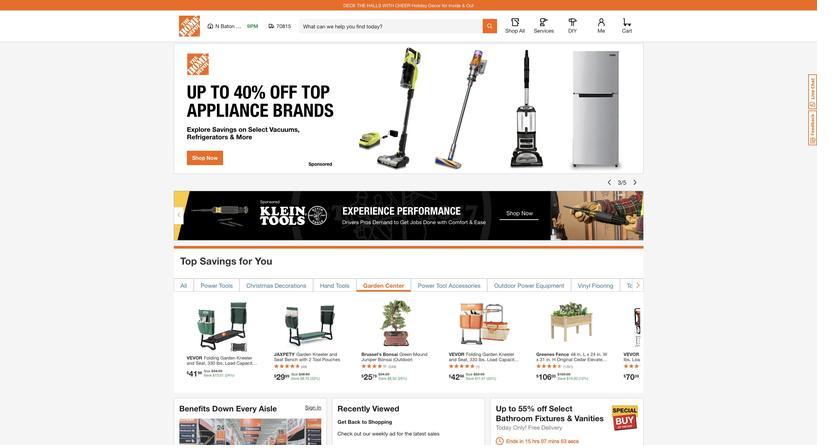 Task type: describe. For each thing, give the bounding box(es) containing it.
services
[[534, 27, 554, 34]]

24 inside '48 in. l x 24 in. w x 31 in. h original cedar elevated garden bed'
[[591, 352, 596, 357]]

the
[[405, 431, 412, 437]]

me button
[[591, 18, 612, 34]]

every
[[236, 404, 257, 413]]

benefits down every aisle
[[179, 404, 277, 413]]

07
[[542, 438, 547, 444]]

( down green mound juniper bonsai (outdoor)
[[389, 365, 390, 369]]

/
[[622, 179, 624, 186]]

greenes fence
[[537, 352, 570, 357]]

98 for 41
[[198, 370, 202, 375]]

and for folding garden kneeler and seat, 330 lbs. load capacity, 8 in. eva wide pad, portable garden stool, tool bag
[[187, 360, 195, 366]]

50
[[393, 377, 397, 381]]

secs
[[569, 438, 579, 444]]

. left the 12
[[573, 377, 574, 381]]

greenes
[[537, 352, 555, 357]]

( 549 )
[[389, 365, 397, 369]]

fence
[[556, 352, 570, 357]]

cart link
[[621, 18, 635, 34]]

benefits
[[179, 404, 210, 413]]

1 horizontal spatial 70
[[627, 373, 635, 382]]

31
[[540, 357, 546, 363]]

. right 54
[[219, 373, 220, 378]]

$ 42 98 /box $ 53 . 99 save $ 11 . 01 ( 20 %)
[[449, 373, 497, 382]]

01 for 42
[[482, 377, 486, 381]]

lbs. for 8
[[217, 360, 224, 366]]

green mound juniper bonsai (outdoor)
[[362, 352, 428, 363]]

get
[[338, 419, 347, 425]]

stool, for 10
[[466, 367, 478, 373]]

0 horizontal spatial x
[[537, 357, 539, 363]]

bathroom
[[496, 414, 533, 423]]

power for power tools
[[201, 282, 218, 289]]

1 horizontal spatial x
[[588, 352, 590, 357]]

. left 14
[[566, 373, 567, 377]]

48 in. l x 24 in. w x 31 in. h original cedar elevated garden bed
[[537, 352, 608, 368]]

sign in card banner image
[[179, 419, 322, 445]]

shopping
[[369, 419, 392, 425]]

portable for folding garden kneeler and seat, 330 lbs. load capacity, 8 in. eva wide pad, portable garden stool, tool bag
[[229, 366, 246, 371]]

off
[[538, 404, 547, 413]]

me
[[598, 27, 606, 34]]

sign
[[305, 404, 316, 411]]

save for 29
[[291, 377, 299, 381]]

deck the halls with cheer holiday decor for inside & out link
[[344, 2, 474, 8]]

save for 42
[[466, 377, 474, 381]]

) for 106
[[573, 365, 574, 369]]

ad
[[390, 431, 396, 437]]

20
[[488, 377, 492, 381]]

8 for garden
[[187, 366, 189, 371]]

3 / 5
[[619, 179, 627, 186]]

eva for 8
[[197, 366, 205, 371]]

ends in 15 hrs 07 mins 53 secs
[[507, 438, 579, 444]]

tool inside folding garden kneeler and seat, 330 lbs. load capacity, 10 in. eva wide pad, portable garden stool, tool bag
[[479, 367, 487, 373]]

9pm
[[247, 23, 258, 29]]

load for folding garden kneeler and seat, 330 lbs. load capacity, 8 in. eva wide pad, portable garden stool, tool bag
[[225, 360, 236, 366]]

n baton rouge
[[216, 23, 252, 29]]

2 horizontal spatial for
[[442, 2, 448, 8]]

( inside $ 29 99 /box $ 38 . 69 save $ 8 . 70 ( 22 %)
[[310, 377, 312, 381]]

latest
[[414, 431, 427, 437]]

save inside $ 106 00 $ 120 . 00 save $ 14 . 00 ( 12 %)
[[558, 377, 566, 381]]

halls
[[367, 2, 382, 8]]

shop
[[506, 27, 518, 34]]

capacity, for folding garden kneeler and seat, 330 lbs. load capacity, 10 in. eva wide pad, portable garden stool, tool bag
[[499, 357, 518, 363]]

22
[[312, 377, 316, 381]]

bonsai inside green mound juniper bonsai (outdoor)
[[378, 357, 392, 363]]

n
[[216, 23, 219, 29]]

( up $ 42 98 /box $ 53 . 99 save $ 11 . 01 ( 20 %)
[[476, 365, 477, 369]]

69
[[306, 373, 310, 377]]

l
[[584, 352, 586, 357]]

330 for 10
[[470, 357, 478, 363]]

top
[[180, 255, 197, 267]]

98 for 42
[[460, 374, 465, 379]]

ends
[[507, 438, 519, 444]]

vevor for folding garden kneeler and seat, 330 lbs. load capacity, 8 in. eva wide pad, portable garden stool, tool bag
[[187, 355, 203, 361]]

up
[[496, 404, 507, 413]]

power tool accessories
[[418, 282, 481, 289]]

jaxpety
[[274, 352, 295, 357]]

top savings for you
[[180, 255, 273, 267]]

48 in. l x 24 in. w x 31 in. h original cedar elevated garden bed image
[[547, 298, 598, 349]]

inside
[[449, 2, 461, 8]]

in. left h
[[547, 357, 552, 363]]

down
[[212, 404, 234, 413]]

out
[[354, 431, 362, 437]]

garden inside button
[[364, 282, 384, 289]]

2
[[309, 357, 312, 363]]

8 for 25
[[390, 377, 392, 381]]

106
[[539, 373, 552, 382]]

seat, for 8
[[196, 360, 206, 366]]

flooring
[[593, 282, 614, 289]]

all button
[[174, 279, 194, 292]]

baton
[[221, 23, 235, 29]]

5
[[624, 179, 627, 186]]

garden up 20 at the right bottom of page
[[483, 352, 498, 357]]

storage
[[640, 282, 661, 289]]

folding for 10
[[467, 352, 482, 357]]

11
[[477, 377, 481, 381]]

green mound juniper bonsai (outdoor) image
[[372, 298, 423, 349]]

hand
[[320, 282, 335, 289]]

garden kneeler and seat bench with 2 tool pouches image
[[285, 298, 335, 349]]

99 for 42
[[481, 373, 485, 377]]

( 1 )
[[476, 365, 480, 369]]

54
[[214, 369, 218, 373]]

01 for 41
[[220, 373, 224, 378]]

330 for 8
[[208, 360, 215, 366]]

in. left w on the right bottom of page
[[598, 352, 602, 357]]

in. inside folding garden kneeler and seat, 330 lbs. load capacity, 8 in. eva wide pad, portable garden stool, tool bag
[[191, 366, 196, 371]]

elevated
[[588, 357, 606, 363]]

bag for folding garden kneeler and seat, 330 lbs. load capacity, 8 in. eva wide pad, portable garden stool, tool bag
[[226, 371, 234, 376]]

%) inside $ 25 79 $ 34 . 29 save $ 8 . 50 ( 25 %)
[[403, 377, 408, 381]]

1 vertical spatial 53
[[561, 438, 567, 444]]

cheer
[[396, 2, 411, 8]]

vinyl flooring button
[[572, 279, 621, 292]]

( inside $ 41 98 /box $ 54 . 99 save $ 13 . 01 ( 24 %)
[[225, 373, 226, 378]]

sign in link
[[305, 404, 322, 411]]

previous slide image
[[607, 180, 613, 185]]

rouge
[[236, 23, 252, 29]]

( inside $ 25 79 $ 34 . 29 save $ 8 . 50 ( 25 %)
[[398, 377, 399, 381]]

the
[[357, 2, 366, 8]]

out
[[467, 2, 474, 8]]

3
[[619, 179, 622, 186]]

accessories
[[449, 282, 481, 289]]

2 vertical spatial for
[[397, 431, 404, 437]]

kneeler inside the garden kneeler and seat bench with 2 tool pouches
[[313, 352, 328, 357]]

24 inside $ 41 98 /box $ 54 . 99 save $ 13 . 01 ( 24 %)
[[226, 373, 230, 378]]

tool inside the garden kneeler and seat bench with 2 tool pouches
[[313, 357, 321, 363]]

you
[[255, 255, 273, 267]]

hand tools button
[[314, 279, 357, 292]]

2 horizontal spatial 00
[[574, 377, 578, 381]]

wide for 8
[[206, 366, 217, 371]]

garden inside the garden kneeler and seat bench with 2 tool pouches
[[297, 352, 312, 357]]

original
[[558, 357, 573, 363]]

39
[[635, 374, 640, 379]]

53 inside $ 42 98 /box $ 53 . 99 save $ 11 . 01 ( 20 %)
[[476, 373, 480, 377]]

13
[[215, 373, 219, 378]]

check out our weekly ad for the latest sales
[[338, 431, 440, 437]]

2 horizontal spatial vevor
[[624, 352, 640, 357]]

. right the 41 on the left of the page
[[218, 369, 219, 373]]

0 horizontal spatial 00
[[552, 374, 556, 379]]

( down "with"
[[302, 365, 302, 369]]

green
[[400, 352, 412, 357]]

( inside $ 42 98 /box $ 53 . 99 save $ 11 . 01 ( 20 %)
[[487, 377, 488, 381]]

and inside the garden kneeler and seat bench with 2 tool pouches
[[330, 352, 337, 357]]

tool storage
[[628, 282, 661, 289]]

1351
[[565, 365, 573, 369]]

/box for 42
[[466, 373, 473, 377]]

garden left 54
[[187, 371, 202, 376]]

tools for hand tools
[[336, 282, 350, 289]]

) for 42
[[479, 365, 480, 369]]



Task type: vqa. For each thing, say whether or not it's contained in the screenshot.
Top Savings for You
yes



Task type: locate. For each thing, give the bounding box(es) containing it.
save
[[204, 373, 212, 378], [291, 377, 299, 381], [379, 377, 387, 381], [466, 377, 474, 381], [558, 377, 566, 381]]

capacity, inside folding garden kneeler and seat, 330 lbs. load capacity, 10 in. eva wide pad, portable garden stool, tool bag
[[499, 357, 518, 363]]

. down ( 48 )
[[305, 373, 306, 377]]

folding up 54
[[204, 355, 219, 361]]

25 right 50
[[399, 377, 403, 381]]

48
[[571, 352, 576, 357], [302, 365, 306, 369]]

01 inside $ 42 98 /box $ 53 . 99 save $ 11 . 01 ( 20 %)
[[482, 377, 486, 381]]

to right back
[[362, 419, 367, 425]]

0 horizontal spatial /box
[[204, 369, 211, 373]]

%) for 29
[[316, 377, 320, 381]]

load for folding garden kneeler and seat, 330 lbs. load capacity, 10 in. eva wide pad, portable garden stool, tool bag
[[488, 357, 498, 363]]

0 horizontal spatial power
[[201, 282, 218, 289]]

equipment
[[537, 282, 565, 289]]

99 left 38
[[285, 374, 290, 379]]

( right '11'
[[487, 377, 488, 381]]

bag up 20 at the right bottom of page
[[489, 367, 497, 373]]

garden center button
[[357, 279, 411, 292]]

99 inside $ 41 98 /box $ 54 . 99 save $ 13 . 01 ( 24 %)
[[219, 369, 223, 373]]

and for folding garden kneeler and seat, 330 lbs. load capacity, 10 in. eva wide pad, portable garden stool, tool bag
[[449, 357, 457, 363]]

seat, inside folding garden kneeler and seat, 330 lbs. load capacity, 8 in. eva wide pad, portable garden stool, tool bag
[[196, 360, 206, 366]]

folding for 8
[[204, 355, 219, 361]]

feedback link image
[[809, 110, 818, 146]]

all right shop
[[520, 27, 525, 34]]

01 right 13
[[220, 373, 224, 378]]

garden up $ 41 98 /box $ 54 . 99 save $ 13 . 01 ( 24 %) on the bottom of the page
[[221, 355, 236, 361]]

98 inside $ 41 98 /box $ 54 . 99 save $ 13 . 01 ( 24 %)
[[198, 370, 202, 375]]

in.
[[578, 352, 582, 357], [598, 352, 602, 357], [547, 357, 552, 363], [456, 362, 461, 368], [191, 366, 196, 371]]

24 right l
[[591, 352, 596, 357]]

4 ) from the left
[[573, 365, 574, 369]]

)
[[306, 365, 307, 369], [396, 365, 397, 369], [479, 365, 480, 369], [573, 365, 574, 369]]

in. inside folding garden kneeler and seat, 330 lbs. load capacity, 10 in. eva wide pad, portable garden stool, tool bag
[[456, 362, 461, 368]]

sales
[[428, 431, 440, 437]]

8 left 50
[[390, 377, 392, 381]]

$ inside $ 70 39
[[624, 374, 627, 379]]

01 right '11'
[[482, 377, 486, 381]]

live chat image
[[809, 74, 818, 109]]

%) right 14
[[584, 377, 589, 381]]

1 ) from the left
[[306, 365, 307, 369]]

kneeler inside folding garden kneeler and seat, 330 lbs. load capacity, 10 in. eva wide pad, portable garden stool, tool bag
[[499, 352, 515, 357]]

00 left 120
[[552, 374, 556, 379]]

( 1351 )
[[564, 365, 574, 369]]

1 horizontal spatial 330
[[470, 357, 478, 363]]

8 inside $ 25 79 $ 34 . 29 save $ 8 . 50 ( 25 %)
[[390, 377, 392, 381]]

0 vertical spatial 24
[[591, 352, 596, 357]]

98 left '11'
[[460, 374, 465, 379]]

1 power from the left
[[201, 282, 218, 289]]

70815
[[277, 23, 291, 29]]

1 vertical spatial all
[[181, 282, 187, 289]]

. right 34
[[392, 377, 393, 381]]

vevor up the 41 on the left of the page
[[187, 355, 203, 361]]

folding garden kneeler and seat, 330 lbs. load capacity, 8 in. eva wide pad, portable garden stool, tool bag image
[[197, 302, 248, 352]]

( right 69
[[310, 377, 312, 381]]

%) inside $ 42 98 /box $ 53 . 99 save $ 11 . 01 ( 20 %)
[[492, 377, 497, 381]]

kneeler for folding garden kneeler and seat, 330 lbs. load capacity, 10 in. eva wide pad, portable garden stool, tool bag
[[499, 352, 515, 357]]

%) right 13
[[230, 373, 235, 378]]

for left you
[[239, 255, 252, 267]]

24 right 13
[[226, 373, 230, 378]]

1 horizontal spatial 01
[[482, 377, 486, 381]]

48 inside '48 in. l x 24 in. w x 31 in. h original cedar elevated garden bed'
[[571, 352, 576, 357]]

2 horizontal spatial power
[[518, 282, 535, 289]]

1 horizontal spatial portable
[[494, 362, 511, 368]]

garden down greenes
[[537, 362, 552, 368]]

the home depot logo image
[[179, 16, 200, 37]]

garden
[[364, 282, 384, 289], [297, 352, 312, 357], [483, 352, 498, 357], [221, 355, 236, 361], [537, 362, 552, 368], [449, 367, 464, 373], [187, 371, 202, 376]]

vevor for folding garden kneeler and seat, 330 lbs. load capacity, 10 in. eva wide pad, portable garden stool, tool bag
[[449, 352, 465, 357]]

1 horizontal spatial stool,
[[466, 367, 478, 373]]

1 horizontal spatial /box
[[291, 373, 298, 377]]

cedar
[[574, 357, 587, 363]]

load up $ 41 98 /box $ 54 . 99 save $ 13 . 01 ( 24 %) on the bottom of the page
[[225, 360, 236, 366]]

& inside 'up to 55% off select bathroom fixtures & vanities today only! free delivery'
[[568, 414, 573, 423]]

01
[[220, 373, 224, 378], [482, 377, 486, 381]]

1 vertical spatial to
[[362, 419, 367, 425]]

seat, right 10
[[458, 357, 469, 363]]

53 left secs
[[561, 438, 567, 444]]

/box inside $ 42 98 /box $ 53 . 99 save $ 11 . 01 ( 20 %)
[[466, 373, 473, 377]]

wide for 10
[[471, 362, 482, 368]]

with
[[383, 2, 394, 8]]

0 horizontal spatial 53
[[476, 373, 480, 377]]

0 horizontal spatial all
[[181, 282, 187, 289]]

power
[[201, 282, 218, 289], [418, 282, 435, 289], [518, 282, 535, 289]]

34
[[381, 373, 385, 377]]

99 right 54
[[219, 369, 223, 373]]

save inside $ 29 99 /box $ 38 . 69 save $ 8 . 70 ( 22 %)
[[291, 377, 299, 381]]

) for 29
[[306, 365, 307, 369]]

garden inside '48 in. l x 24 in. w x 31 in. h original cedar elevated garden bed'
[[537, 362, 552, 368]]

wide up 13
[[206, 366, 217, 371]]

/box inside $ 29 99 /box $ 38 . 69 save $ 8 . 70 ( 22 %)
[[291, 373, 298, 377]]

330 inside folding garden kneeler and seat, 330 lbs. load capacity, 10 in. eva wide pad, portable garden stool, tool bag
[[470, 357, 478, 363]]

folding inside folding garden kneeler and seat, 330 lbs. load capacity, 8 in. eva wide pad, portable garden stool, tool bag
[[204, 355, 219, 361]]

0 horizontal spatial for
[[239, 255, 252, 267]]

0 horizontal spatial folding
[[204, 355, 219, 361]]

special buy logo image
[[612, 405, 638, 431]]

pad, for folding garden kneeler and seat, 330 lbs. load capacity, 10 in. eva wide pad, portable garden stool, tool bag
[[483, 362, 493, 368]]

vinyl flooring
[[579, 282, 614, 289]]

capacity, for folding garden kneeler and seat, 330 lbs. load capacity, 8 in. eva wide pad, portable garden stool, tool bag
[[237, 360, 256, 366]]

0 horizontal spatial &
[[463, 2, 465, 8]]

save inside $ 25 79 $ 34 . 29 save $ 8 . 50 ( 25 %)
[[379, 377, 387, 381]]

today only!
[[496, 424, 527, 431]]

eva inside folding garden kneeler and seat, 330 lbs. load capacity, 10 in. eva wide pad, portable garden stool, tool bag
[[462, 362, 470, 368]]

for
[[442, 2, 448, 8], [239, 255, 252, 267], [397, 431, 404, 437]]

2 tools from the left
[[336, 282, 350, 289]]

vanities
[[575, 414, 604, 423]]

2 horizontal spatial 8
[[390, 377, 392, 381]]

mound
[[414, 352, 428, 357]]

with
[[299, 357, 308, 363]]

save right the 79
[[379, 377, 387, 381]]

00 right 120
[[567, 373, 571, 377]]

garden kneeler and seat bench with 2 tool pouches
[[274, 352, 340, 363]]

0 horizontal spatial seat,
[[196, 360, 206, 366]]

w
[[604, 352, 608, 357]]

wide up $ 42 98 /box $ 53 . 99 save $ 11 . 01 ( 20 %)
[[471, 362, 482, 368]]

bag inside folding garden kneeler and seat, 330 lbs. load capacity, 8 in. eva wide pad, portable garden stool, tool bag
[[226, 371, 234, 376]]

0 horizontal spatial 70
[[305, 377, 309, 381]]

seat, inside folding garden kneeler and seat, 330 lbs. load capacity, 10 in. eva wide pad, portable garden stool, tool bag
[[458, 357, 469, 363]]

0 horizontal spatial 01
[[220, 373, 224, 378]]

25 inside $ 25 79 $ 34 . 29 save $ 8 . 50 ( 25 %)
[[399, 377, 403, 381]]

( inside $ 106 00 $ 120 . 00 save $ 14 . 00 ( 12 %)
[[579, 377, 580, 381]]

%) inside $ 106 00 $ 120 . 00 save $ 14 . 00 ( 12 %)
[[584, 377, 589, 381]]

portable for folding garden kneeler and seat, 330 lbs. load capacity, 10 in. eva wide pad, portable garden stool, tool bag
[[494, 362, 511, 368]]

in. left l
[[578, 352, 582, 357]]

lbs. up 54
[[217, 360, 224, 366]]

capacity, inside folding garden kneeler and seat, 330 lbs. load capacity, 8 in. eva wide pad, portable garden stool, tool bag
[[237, 360, 256, 366]]

brussel's bonsai
[[362, 352, 398, 357]]

29 inside $ 25 79 $ 34 . 29 save $ 8 . 50 ( 25 %)
[[386, 373, 390, 377]]

( 48 )
[[302, 365, 307, 369]]

save left 14
[[558, 377, 566, 381]]

1 horizontal spatial seat,
[[458, 357, 469, 363]]

2 horizontal spatial and
[[449, 357, 457, 363]]

53
[[476, 373, 480, 377], [561, 438, 567, 444]]

99 inside $ 42 98 /box $ 53 . 99 save $ 11 . 01 ( 20 %)
[[481, 373, 485, 377]]

portable
[[494, 362, 511, 368], [229, 366, 246, 371]]

0 horizontal spatial 24
[[226, 373, 230, 378]]

folding garden kneeler and seat, 330 lbs. load capacity, 8 in. eva wide pad, portable garden stool, tool bag
[[187, 355, 256, 376]]

1 tools from the left
[[219, 282, 233, 289]]

garden left ( 1 )
[[449, 367, 464, 373]]

power inside button
[[418, 282, 435, 289]]

2 ) from the left
[[396, 365, 397, 369]]

seat, for 10
[[458, 357, 469, 363]]

stool, up '11'
[[466, 367, 478, 373]]

. right the 79
[[385, 373, 386, 377]]

1 vertical spatial for
[[239, 255, 252, 267]]

power for power tool accessories
[[418, 282, 435, 289]]

2 horizontal spatial 99
[[481, 373, 485, 377]]

tool inside button
[[628, 282, 638, 289]]

) up '11'
[[479, 365, 480, 369]]

/box for 41
[[204, 369, 211, 373]]

8
[[187, 366, 189, 371], [302, 377, 304, 381], [390, 377, 392, 381]]

29 down seat on the bottom left
[[277, 373, 285, 382]]

What can we help you find today? search field
[[303, 19, 483, 33]]

save for 41
[[204, 373, 212, 378]]

0 vertical spatial 48
[[571, 352, 576, 357]]

0 vertical spatial &
[[463, 2, 465, 8]]

0 vertical spatial to
[[509, 404, 517, 413]]

portable inside folding garden kneeler and seat, 330 lbs. load capacity, 10 in. eva wide pad, portable garden stool, tool bag
[[494, 362, 511, 368]]

power right center
[[418, 282, 435, 289]]

%) inside $ 29 99 /box $ 38 . 69 save $ 8 . 70 ( 22 %)
[[316, 377, 320, 381]]

stool, for 8
[[203, 371, 215, 376]]

/box for 29
[[291, 373, 298, 377]]

. left 20 at the right bottom of page
[[481, 377, 482, 381]]

) down "with"
[[306, 365, 307, 369]]

29 right 34
[[386, 373, 390, 377]]

1 horizontal spatial 24
[[591, 352, 596, 357]]

pad, right 1
[[483, 362, 493, 368]]

center
[[386, 282, 405, 289]]

0 vertical spatial 53
[[476, 373, 480, 377]]

fixtures
[[536, 414, 565, 423]]

& left out
[[463, 2, 465, 8]]

select
[[550, 404, 573, 413]]

load inside folding garden kneeler and seat, 330 lbs. load capacity, 10 in. eva wide pad, portable garden stool, tool bag
[[488, 357, 498, 363]]

1 horizontal spatial 48
[[571, 352, 576, 357]]

next arrow image
[[636, 282, 641, 288]]

8 inside folding garden kneeler and seat, 330 lbs. load capacity, 8 in. eva wide pad, portable garden stool, tool bag
[[187, 366, 189, 371]]

garden center
[[364, 282, 405, 289]]

kneeler for folding garden kneeler and seat, 330 lbs. load capacity, 8 in. eva wide pad, portable garden stool, tool bag
[[237, 355, 252, 361]]

eva left 1
[[462, 362, 470, 368]]

stool, inside folding garden kneeler and seat, 330 lbs. load capacity, 10 in. eva wide pad, portable garden stool, tool bag
[[466, 367, 478, 373]]

0 horizontal spatial stool,
[[203, 371, 215, 376]]

pouches
[[323, 357, 340, 363]]

power tools
[[201, 282, 233, 289]]

1 vertical spatial 24
[[226, 373, 230, 378]]

( right 13
[[225, 373, 226, 378]]

$ 29 99 /box $ 38 . 69 save $ 8 . 70 ( 22 %)
[[274, 373, 320, 382]]

in
[[520, 438, 524, 444]]

for left inside
[[442, 2, 448, 8]]

/box left 38
[[291, 373, 298, 377]]

$ 41 98 /box $ 54 . 99 save $ 13 . 01 ( 24 %)
[[187, 369, 235, 378]]

3 power from the left
[[518, 282, 535, 289]]

/box left '11'
[[466, 373, 473, 377]]

99 inside $ 29 99 /box $ 38 . 69 save $ 8 . 70 ( 22 %)
[[285, 374, 290, 379]]

viewed
[[373, 404, 400, 413]]

/box inside $ 41 98 /box $ 54 . 99 save $ 13 . 01 ( 24 %)
[[204, 369, 211, 373]]

folding inside folding garden kneeler and seat, 330 lbs. load capacity, 10 in. eva wide pad, portable garden stool, tool bag
[[467, 352, 482, 357]]

0 horizontal spatial kneeler
[[237, 355, 252, 361]]

8 left 54
[[187, 366, 189, 371]]

wide inside folding garden kneeler and seat, 330 lbs. load capacity, 10 in. eva wide pad, portable garden stool, tool bag
[[471, 362, 482, 368]]

1 horizontal spatial and
[[330, 352, 337, 357]]

0 horizontal spatial 29
[[277, 373, 285, 382]]

1 29 from the left
[[277, 373, 285, 382]]

/box left 54
[[204, 369, 211, 373]]

%) right 69
[[316, 377, 320, 381]]

bag inside folding garden kneeler and seat, 330 lbs. load capacity, 10 in. eva wide pad, portable garden stool, tool bag
[[489, 367, 497, 373]]

in
[[317, 404, 322, 411]]

2 29 from the left
[[386, 373, 390, 377]]

outdoor power equipment button
[[488, 279, 572, 292]]

portable right 54
[[229, 366, 246, 371]]

70
[[627, 373, 635, 382], [305, 377, 309, 381]]

3.2 cu.ft. wagon cart 176 lbs. load steel collapsible folding cart portable foldable outdoor utility garden cart, orange image
[[635, 298, 685, 349]]

41
[[189, 369, 198, 378]]

garden up ( 48 )
[[297, 352, 312, 357]]

eva left 54
[[197, 366, 205, 371]]

0 horizontal spatial and
[[187, 360, 195, 366]]

1 horizontal spatial all
[[520, 27, 525, 34]]

1 horizontal spatial folding
[[467, 352, 482, 357]]

2 horizontal spatial /box
[[466, 373, 473, 377]]

0 horizontal spatial bag
[[226, 371, 234, 376]]

00 right 14
[[574, 377, 578, 381]]

0 horizontal spatial 25
[[364, 373, 373, 382]]

tools down top savings for you
[[219, 282, 233, 289]]

all inside 'button'
[[181, 282, 187, 289]]

x left the 31
[[537, 357, 539, 363]]

x right l
[[588, 352, 590, 357]]

load inside folding garden kneeler and seat, 330 lbs. load capacity, 8 in. eva wide pad, portable garden stool, tool bag
[[225, 360, 236, 366]]

0 horizontal spatial portable
[[229, 366, 246, 371]]

tools right hand
[[336, 282, 350, 289]]

power right outdoor
[[518, 282, 535, 289]]

load up 20 at the right bottom of page
[[488, 357, 498, 363]]

0 horizontal spatial capacity,
[[237, 360, 256, 366]]

stool, inside folding garden kneeler and seat, 330 lbs. load capacity, 8 in. eva wide pad, portable garden stool, tool bag
[[203, 371, 215, 376]]

. left 69
[[304, 377, 305, 381]]

1 horizontal spatial &
[[568, 414, 573, 423]]

48 right "fence"
[[571, 352, 576, 357]]

0 vertical spatial for
[[442, 2, 448, 8]]

0 horizontal spatial load
[[225, 360, 236, 366]]

1 horizontal spatial kneeler
[[313, 352, 328, 357]]

weekly
[[372, 431, 388, 437]]

0 horizontal spatial lbs.
[[217, 360, 224, 366]]

) down original
[[573, 365, 574, 369]]

25 left 34
[[364, 373, 373, 382]]

lbs. for 10
[[479, 357, 486, 363]]

1 horizontal spatial power
[[418, 282, 435, 289]]

1 horizontal spatial 29
[[386, 373, 390, 377]]

55%
[[519, 404, 535, 413]]

pad,
[[483, 362, 493, 368], [218, 366, 228, 371]]

0 horizontal spatial to
[[362, 419, 367, 425]]

up to 55% off select bathroom fixtures & vanities today only! free delivery
[[496, 404, 604, 431]]

brussel's
[[362, 352, 382, 357]]

.
[[218, 369, 219, 373], [305, 373, 306, 377], [385, 373, 386, 377], [480, 373, 481, 377], [566, 373, 567, 377], [219, 373, 220, 378], [304, 377, 305, 381], [392, 377, 393, 381], [481, 377, 482, 381], [573, 377, 574, 381]]

8 inside $ 29 99 /box $ 38 . 69 save $ 8 . 70 ( 22 %)
[[302, 377, 304, 381]]

check
[[338, 431, 353, 437]]

recently
[[338, 404, 371, 413]]

3 ) from the left
[[479, 365, 480, 369]]

0 horizontal spatial 48
[[302, 365, 306, 369]]

pad, for folding garden kneeler and seat, 330 lbs. load capacity, 8 in. eva wide pad, portable garden stool, tool bag
[[218, 366, 228, 371]]

& down select at right bottom
[[568, 414, 573, 423]]

99 for 41
[[219, 369, 223, 373]]

tool right 2
[[313, 357, 321, 363]]

1 horizontal spatial capacity,
[[499, 357, 518, 363]]

1 horizontal spatial 00
[[567, 373, 571, 377]]

pad, inside folding garden kneeler and seat, 330 lbs. load capacity, 8 in. eva wide pad, portable garden stool, tool bag
[[218, 366, 228, 371]]

70 inside $ 29 99 /box $ 38 . 69 save $ 8 . 70 ( 22 %)
[[305, 377, 309, 381]]

eva for 10
[[462, 362, 470, 368]]

1 horizontal spatial bag
[[489, 367, 497, 373]]

tool left accessories
[[437, 282, 447, 289]]

pad, inside folding garden kneeler and seat, 330 lbs. load capacity, 10 in. eva wide pad, portable garden stool, tool bag
[[483, 362, 493, 368]]

99 left 20 at the right bottom of page
[[481, 373, 485, 377]]

1 horizontal spatial pad,
[[483, 362, 493, 368]]

tool up '11'
[[479, 367, 487, 373]]

1 horizontal spatial to
[[509, 404, 517, 413]]

1 horizontal spatial 53
[[561, 438, 567, 444]]

portable inside folding garden kneeler and seat, 330 lbs. load capacity, 8 in. eva wide pad, portable garden stool, tool bag
[[229, 366, 246, 371]]

330 inside folding garden kneeler and seat, 330 lbs. load capacity, 8 in. eva wide pad, portable garden stool, tool bag
[[208, 360, 215, 366]]

save inside $ 41 98 /box $ 54 . 99 save $ 13 . 01 ( 24 %)
[[204, 373, 212, 378]]

%)
[[230, 373, 235, 378], [316, 377, 320, 381], [403, 377, 408, 381], [492, 377, 497, 381], [584, 377, 589, 381]]

christmas decorations button
[[240, 279, 314, 292]]

vinyl
[[579, 282, 591, 289]]

330 up ( 1 )
[[470, 357, 478, 363]]

lbs. up 1
[[479, 357, 486, 363]]

in. right 10
[[456, 362, 461, 368]]

save inside $ 42 98 /box $ 53 . 99 save $ 11 . 01 ( 20 %)
[[466, 377, 474, 381]]

( down original
[[564, 365, 565, 369]]

and inside folding garden kneeler and seat, 330 lbs. load capacity, 10 in. eva wide pad, portable garden stool, tool bag
[[449, 357, 457, 363]]

tool storage button
[[621, 279, 668, 292]]

0 horizontal spatial eva
[[197, 366, 205, 371]]

bed
[[553, 362, 561, 368]]

0 horizontal spatial pad,
[[218, 366, 228, 371]]

wide
[[471, 362, 482, 368], [206, 366, 217, 371]]

folding garden kneeler and seat, 330 lbs. load capacity, 10 in. eva wide pad, portable garden stool, tool bag image
[[460, 298, 510, 349]]

bonsai
[[383, 352, 398, 357], [378, 357, 392, 363]]

stool,
[[466, 367, 478, 373], [203, 371, 215, 376]]

seat
[[274, 357, 284, 363]]

tool right the 41 on the left of the page
[[216, 371, 225, 376]]

shop all
[[506, 27, 525, 34]]

wide inside folding garden kneeler and seat, 330 lbs. load capacity, 8 in. eva wide pad, portable garden stool, tool bag
[[206, 366, 217, 371]]

%) for 41
[[230, 373, 235, 378]]

tool
[[437, 282, 447, 289], [628, 282, 638, 289], [313, 357, 321, 363], [479, 367, 487, 373], [216, 371, 225, 376]]

1 vertical spatial 48
[[302, 365, 306, 369]]

1 horizontal spatial 8
[[302, 377, 304, 381]]

and right 2
[[330, 352, 337, 357]]

12
[[580, 377, 584, 381]]

cart
[[623, 27, 633, 34]]

tools for power tools
[[219, 282, 233, 289]]

and inside folding garden kneeler and seat, 330 lbs. load capacity, 8 in. eva wide pad, portable garden stool, tool bag
[[187, 360, 195, 366]]

kneeler inside folding garden kneeler and seat, 330 lbs. load capacity, 8 in. eva wide pad, portable garden stool, tool bag
[[237, 355, 252, 361]]

0 vertical spatial all
[[520, 27, 525, 34]]

save left 54
[[204, 373, 212, 378]]

decor
[[429, 2, 441, 8]]

tool left storage in the bottom of the page
[[628, 282, 638, 289]]

1 horizontal spatial wide
[[471, 362, 482, 368]]

1 horizontal spatial for
[[397, 431, 404, 437]]

for right ad
[[397, 431, 404, 437]]

8 left 69
[[302, 377, 304, 381]]

%) right '11'
[[492, 377, 497, 381]]

pad, right 54
[[218, 366, 228, 371]]

eva inside folding garden kneeler and seat, 330 lbs. load capacity, 8 in. eva wide pad, portable garden stool, tool bag
[[197, 366, 205, 371]]

1 horizontal spatial tools
[[336, 282, 350, 289]]

and up "42"
[[449, 357, 457, 363]]

bag for folding garden kneeler and seat, 330 lbs. load capacity, 10 in. eva wide pad, portable garden stool, tool bag
[[489, 367, 497, 373]]

vevor up 10
[[449, 352, 465, 357]]

79
[[373, 374, 377, 379]]

all inside "button"
[[520, 27, 525, 34]]

) for 25
[[396, 365, 397, 369]]

holiday
[[412, 2, 428, 8]]

1 horizontal spatial vevor
[[449, 352, 465, 357]]

hand tools
[[320, 282, 350, 289]]

tool inside folding garden kneeler and seat, 330 lbs. load capacity, 8 in. eva wide pad, portable garden stool, tool bag
[[216, 371, 225, 376]]

power right all 'button'
[[201, 282, 218, 289]]

48 down "with"
[[302, 365, 306, 369]]

1 vertical spatial &
[[568, 414, 573, 423]]

decorations
[[275, 282, 307, 289]]

lbs. inside folding garden kneeler and seat, 330 lbs. load capacity, 10 in. eva wide pad, portable garden stool, tool bag
[[479, 357, 486, 363]]

1 horizontal spatial 99
[[285, 374, 290, 379]]

1 horizontal spatial eva
[[462, 362, 470, 368]]

0 horizontal spatial 99
[[219, 369, 223, 373]]

330 up 54
[[208, 360, 215, 366]]

outdoor power equipment
[[495, 282, 565, 289]]

1
[[477, 365, 479, 369]]

2 horizontal spatial kneeler
[[499, 352, 515, 357]]

01 inside $ 41 98 /box $ 54 . 99 save $ 13 . 01 ( 24 %)
[[220, 373, 224, 378]]

%) for 42
[[492, 377, 497, 381]]

to inside 'up to 55% off select bathroom fixtures & vanities today only! free delivery'
[[509, 404, 517, 413]]

0 horizontal spatial 8
[[187, 366, 189, 371]]

98 inside $ 42 98 /box $ 53 . 99 save $ 11 . 01 ( 20 %)
[[460, 374, 465, 379]]

2 power from the left
[[418, 282, 435, 289]]

1 horizontal spatial 25
[[399, 377, 403, 381]]

1 horizontal spatial 98
[[460, 374, 465, 379]]

power tool accessories button
[[411, 279, 488, 292]]

next slide image
[[633, 180, 638, 185]]

tool inside button
[[437, 282, 447, 289]]

. down ( 1 )
[[480, 373, 481, 377]]

save left 38
[[291, 377, 299, 381]]

0 horizontal spatial 330
[[208, 360, 215, 366]]

) down green mound juniper bonsai (outdoor)
[[396, 365, 397, 369]]

0 horizontal spatial 98
[[198, 370, 202, 375]]

1 horizontal spatial load
[[488, 357, 498, 363]]

%) inside $ 41 98 /box $ 54 . 99 save $ 13 . 01 ( 24 %)
[[230, 373, 235, 378]]

1 horizontal spatial lbs.
[[479, 357, 486, 363]]

0 horizontal spatial tools
[[219, 282, 233, 289]]

0 horizontal spatial wide
[[206, 366, 217, 371]]

0 horizontal spatial vevor
[[187, 355, 203, 361]]

lbs. inside folding garden kneeler and seat, 330 lbs. load capacity, 8 in. eva wide pad, portable garden stool, tool bag
[[217, 360, 224, 366]]



